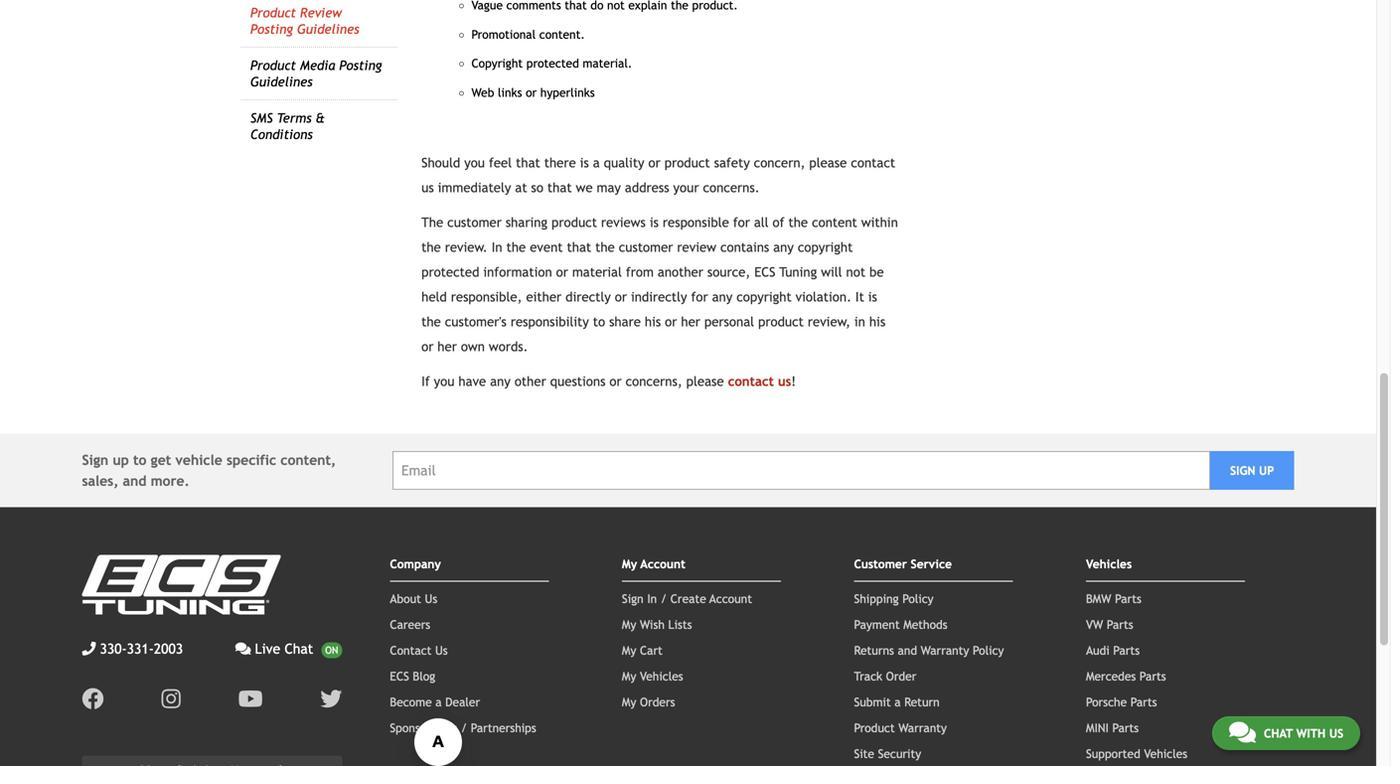 Task type: locate. For each thing, give the bounding box(es) containing it.
porsche parts link
[[1086, 695, 1157, 709]]

us right about
[[425, 592, 437, 606]]

sign up button
[[1210, 451, 1294, 490]]

0 horizontal spatial /
[[461, 721, 467, 735]]

product up your
[[664, 155, 710, 170]]

0 vertical spatial protected
[[526, 56, 579, 70]]

sign in / create account
[[622, 592, 752, 606]]

1 horizontal spatial her
[[681, 314, 700, 329]]

sign for sign up
[[1230, 464, 1255, 477]]

0 horizontal spatial a
[[435, 695, 442, 709]]

parts right vw
[[1107, 618, 1133, 631]]

my cart
[[622, 643, 663, 657]]

1 vertical spatial that
[[547, 180, 572, 195]]

posting inside product media posting guidelines
[[339, 58, 382, 73]]

in right review.
[[492, 239, 502, 255]]

is for there
[[580, 155, 589, 170]]

twitter logo image
[[320, 688, 342, 710]]

0 horizontal spatial up
[[113, 452, 129, 468]]

reviews
[[601, 215, 646, 230]]

1 vertical spatial in
[[647, 592, 657, 606]]

copyright
[[471, 56, 523, 70]]

product for product warranty
[[854, 721, 895, 735]]

my for my orders
[[622, 695, 636, 709]]

you right if
[[434, 374, 455, 389]]

sms
[[250, 110, 273, 126]]

my for my wish lists
[[622, 618, 636, 631]]

0 vertical spatial customer
[[447, 215, 502, 230]]

if
[[421, 374, 430, 389]]

0 horizontal spatial is
[[580, 155, 589, 170]]

1 vertical spatial and
[[898, 643, 917, 657]]

a left dealer
[[435, 695, 442, 709]]

2 horizontal spatial sign
[[1230, 464, 1255, 477]]

us right contact
[[435, 643, 448, 657]]

orders
[[640, 695, 675, 709]]

0 horizontal spatial chat
[[285, 641, 313, 657]]

sms terms & conditions link
[[250, 110, 325, 142]]

or right the links
[[526, 86, 537, 99]]

vehicles up orders
[[640, 669, 683, 683]]

protected down content.
[[526, 56, 579, 70]]

2 horizontal spatial is
[[868, 289, 877, 305]]

another
[[658, 264, 703, 280]]

0 horizontal spatial sign
[[82, 452, 108, 468]]

1 horizontal spatial his
[[869, 314, 885, 329]]

my for my account
[[622, 557, 637, 571]]

0 vertical spatial ecs
[[754, 264, 776, 280]]

/ left create
[[661, 592, 667, 606]]

up inside the sign up to get vehicle specific content, sales, and more.
[[113, 452, 129, 468]]

mini parts
[[1086, 721, 1139, 735]]

customer service
[[854, 557, 952, 571]]

0 horizontal spatial account
[[640, 557, 685, 571]]

guidelines for review
[[297, 22, 359, 37]]

ecs left the blog
[[390, 669, 409, 683]]

us for contact us
[[435, 643, 448, 657]]

contains
[[720, 239, 769, 255]]

1 horizontal spatial copyright
[[798, 239, 853, 255]]

and up order
[[898, 643, 917, 657]]

guidelines inside product review posting guidelines
[[297, 22, 359, 37]]

for down another
[[691, 289, 708, 305]]

comments image left 'live' at bottom left
[[235, 642, 251, 656]]

account up sign in / create account link
[[640, 557, 685, 571]]

my up my wish lists link
[[622, 557, 637, 571]]

1 my from the top
[[622, 557, 637, 571]]

0 horizontal spatial comments image
[[235, 642, 251, 656]]

0 horizontal spatial us
[[421, 180, 434, 195]]

product inside should you feel that there is a quality or product safety concern, please contact us immediately at
[[664, 155, 710, 170]]

product
[[250, 5, 296, 21], [250, 58, 296, 73], [854, 721, 895, 735]]

0 vertical spatial is
[[580, 155, 589, 170]]

feel
[[489, 155, 512, 170]]

or up address
[[648, 155, 661, 170]]

please right concern,
[[809, 155, 847, 170]]

0 vertical spatial you
[[464, 155, 485, 170]]

1 horizontal spatial a
[[593, 155, 600, 170]]

his down the "indirectly"
[[645, 314, 661, 329]]

is right there
[[580, 155, 589, 170]]

parts down mercedes parts in the right bottom of the page
[[1130, 695, 1157, 709]]

any
[[773, 239, 794, 255], [712, 289, 733, 305], [490, 374, 511, 389]]

1 vertical spatial is
[[650, 215, 659, 230]]

2 vertical spatial that
[[567, 239, 591, 255]]

live chat link
[[235, 638, 342, 659]]

the up material
[[595, 239, 615, 255]]

my vehicles
[[622, 669, 683, 683]]

vehicle
[[175, 452, 222, 468]]

parts up porsche parts
[[1140, 669, 1166, 683]]

account right create
[[709, 592, 752, 606]]

1 horizontal spatial sign
[[622, 592, 644, 606]]

1 horizontal spatial for
[[733, 215, 750, 230]]

product warranty
[[854, 721, 947, 735]]

0 vertical spatial us
[[421, 180, 434, 195]]

service
[[911, 557, 952, 571]]

1 horizontal spatial product
[[664, 155, 710, 170]]

create
[[670, 592, 706, 606]]

the down the
[[421, 239, 441, 255]]

my wish lists
[[622, 618, 692, 631]]

0 vertical spatial guidelines
[[297, 22, 359, 37]]

0 horizontal spatial her
[[437, 339, 457, 354]]

2 vertical spatial vehicles
[[1144, 747, 1187, 761]]

1 horizontal spatial customer
[[619, 239, 673, 255]]

1 horizontal spatial account
[[709, 592, 752, 606]]

1 vertical spatial please
[[686, 374, 724, 389]]

that right so
[[547, 180, 572, 195]]

please inside should you feel that there is a quality or product safety concern, please contact us immediately at
[[809, 155, 847, 170]]

please right the concerns,
[[686, 374, 724, 389]]

mercedes
[[1086, 669, 1136, 683]]

conditions
[[250, 127, 313, 142]]

product down we
[[551, 215, 597, 230]]

comments image left chat with us
[[1229, 720, 1256, 744]]

vw parts
[[1086, 618, 1133, 631]]

is right 'reviews'
[[650, 215, 659, 230]]

chat right 'live' at bottom left
[[285, 641, 313, 657]]

media
[[300, 58, 335, 73]]

up
[[113, 452, 129, 468], [1259, 464, 1274, 477]]

parts right bmw
[[1115, 592, 1141, 606]]

returns and warranty policy
[[854, 643, 1004, 657]]

0 horizontal spatial customer
[[447, 215, 502, 230]]

0 horizontal spatial any
[[490, 374, 511, 389]]

330-
[[100, 641, 127, 657]]

partnerships
[[471, 721, 536, 735]]

1 vertical spatial product
[[250, 58, 296, 73]]

should
[[421, 155, 460, 170]]

my left cart
[[622, 643, 636, 657]]

1 horizontal spatial protected
[[526, 56, 579, 70]]

0 vertical spatial chat
[[285, 641, 313, 657]]

sign inside the sign up to get vehicle specific content, sales, and more.
[[82, 452, 108, 468]]

0 horizontal spatial product
[[551, 215, 597, 230]]

have
[[458, 374, 486, 389]]

youtube logo image
[[238, 688, 263, 710]]

payment
[[854, 618, 900, 631]]

1 vertical spatial us
[[778, 374, 791, 389]]

that up material
[[567, 239, 591, 255]]

ecs blog
[[390, 669, 435, 683]]

any down of
[[773, 239, 794, 255]]

chat
[[285, 641, 313, 657], [1264, 726, 1293, 740]]

sponsorships / partnerships
[[390, 721, 536, 735]]

you inside should you feel that there is a quality or product safety concern, please contact us immediately at
[[464, 155, 485, 170]]

customer up review.
[[447, 215, 502, 230]]

the
[[788, 215, 808, 230], [421, 239, 441, 255], [506, 239, 526, 255], [595, 239, 615, 255], [421, 314, 441, 329]]

a
[[593, 155, 600, 170], [435, 695, 442, 709], [894, 695, 901, 709]]

warranty down methods
[[921, 643, 969, 657]]

1 vertical spatial comments image
[[1229, 720, 1256, 744]]

0 vertical spatial please
[[809, 155, 847, 170]]

links
[[498, 86, 522, 99]]

phone image
[[82, 642, 96, 656]]

copyright up will on the right top of page
[[798, 239, 853, 255]]

my wish lists link
[[622, 618, 692, 631]]

vw parts link
[[1086, 618, 1133, 631]]

product left media
[[250, 58, 296, 73]]

guidelines inside product media posting guidelines
[[250, 74, 313, 90]]

1 horizontal spatial comments image
[[1229, 720, 1256, 744]]

us up email email field
[[778, 374, 791, 389]]

parts down porsche parts
[[1112, 721, 1139, 735]]

product for product review posting guidelines
[[250, 5, 296, 21]]

2 vertical spatial product
[[854, 721, 895, 735]]

returns
[[854, 643, 894, 657]]

1 vertical spatial copyright
[[736, 289, 792, 305]]

her left own
[[437, 339, 457, 354]]

her left personal
[[681, 314, 700, 329]]

0 vertical spatial product
[[250, 5, 296, 21]]

any right 'have'
[[490, 374, 511, 389]]

0 vertical spatial comments image
[[235, 642, 251, 656]]

1 vertical spatial for
[[691, 289, 708, 305]]

product left review
[[250, 5, 296, 21]]

0 vertical spatial that
[[516, 155, 540, 170]]

hyperlinks
[[540, 86, 595, 99]]

0 horizontal spatial to
[[133, 452, 147, 468]]

sign for sign up to get vehicle specific content, sales, and more.
[[82, 452, 108, 468]]

my left the wish
[[622, 618, 636, 631]]

in
[[492, 239, 502, 255], [647, 592, 657, 606]]

a left quality
[[593, 155, 600, 170]]

product left review,
[[758, 314, 804, 329]]

0 vertical spatial to
[[593, 314, 605, 329]]

1 horizontal spatial ecs
[[754, 264, 776, 280]]

parts up mercedes parts in the right bottom of the page
[[1113, 643, 1140, 657]]

promotional
[[471, 27, 536, 41]]

&
[[315, 110, 325, 126]]

1 vertical spatial policy
[[973, 643, 1004, 657]]

1 vertical spatial vehicles
[[640, 669, 683, 683]]

4 my from the top
[[622, 669, 636, 683]]

0 horizontal spatial in
[[492, 239, 502, 255]]

so that we may address your concerns.
[[531, 180, 760, 195]]

0 vertical spatial product
[[664, 155, 710, 170]]

/
[[661, 592, 667, 606], [461, 721, 467, 735]]

1 horizontal spatial in
[[647, 592, 657, 606]]

is right it
[[868, 289, 877, 305]]

my orders link
[[622, 695, 675, 709]]

vehicles up bmw parts
[[1086, 557, 1132, 571]]

ecs tuning image
[[82, 555, 281, 615]]

web links or hyperlinks
[[471, 86, 595, 99]]

for left all
[[733, 215, 750, 230]]

posting up product media posting guidelines link
[[250, 22, 293, 37]]

the down held
[[421, 314, 441, 329]]

or inside should you feel that there is a quality or product safety concern, please contact us immediately at
[[648, 155, 661, 170]]

not
[[846, 264, 866, 280]]

ecs down contains at the right of page
[[754, 264, 776, 280]]

my left orders
[[622, 695, 636, 709]]

contact left !
[[728, 374, 774, 389]]

comments image
[[235, 642, 251, 656], [1229, 720, 1256, 744]]

review
[[300, 5, 342, 21]]

a left return
[[894, 695, 901, 709]]

in up the wish
[[647, 592, 657, 606]]

product for product media posting guidelines
[[250, 58, 296, 73]]

customer up from
[[619, 239, 673, 255]]

customer
[[854, 557, 907, 571]]

comments image for chat
[[1229, 720, 1256, 744]]

about us link
[[390, 592, 437, 606]]

1 vertical spatial customer
[[619, 239, 673, 255]]

my
[[622, 557, 637, 571], [622, 618, 636, 631], [622, 643, 636, 657], [622, 669, 636, 683], [622, 695, 636, 709]]

1 horizontal spatial policy
[[973, 643, 1004, 657]]

address
[[625, 180, 669, 195]]

product inside product media posting guidelines
[[250, 58, 296, 73]]

0 vertical spatial us
[[425, 592, 437, 606]]

2 vertical spatial us
[[1329, 726, 1343, 740]]

1 horizontal spatial us
[[778, 374, 791, 389]]

facebook logo image
[[82, 688, 104, 710]]

personal
[[704, 314, 754, 329]]

my down my cart
[[622, 669, 636, 683]]

0 vertical spatial for
[[733, 215, 750, 230]]

2 horizontal spatial vehicles
[[1144, 747, 1187, 761]]

contact us link
[[728, 374, 791, 389]]

bmw parts link
[[1086, 592, 1141, 606]]

1 vertical spatial /
[[461, 721, 467, 735]]

sign for sign in / create account
[[622, 592, 644, 606]]

you for if
[[434, 374, 455, 389]]

1 horizontal spatial any
[[712, 289, 733, 305]]

comments image inside chat with us link
[[1229, 720, 1256, 744]]

to left the share at left top
[[593, 314, 605, 329]]

0 vertical spatial her
[[681, 314, 700, 329]]

1 horizontal spatial you
[[464, 155, 485, 170]]

0 vertical spatial in
[[492, 239, 502, 255]]

0 vertical spatial posting
[[250, 22, 293, 37]]

/ down dealer
[[461, 721, 467, 735]]

1 horizontal spatial please
[[809, 155, 847, 170]]

warranty down return
[[898, 721, 947, 735]]

to
[[593, 314, 605, 329], [133, 452, 147, 468]]

about
[[390, 592, 421, 606]]

guidelines up "terms"
[[250, 74, 313, 90]]

2 horizontal spatial a
[[894, 695, 901, 709]]

1 vertical spatial posting
[[339, 58, 382, 73]]

1 horizontal spatial chat
[[1264, 726, 1293, 740]]

0 vertical spatial any
[[773, 239, 794, 255]]

product media posting guidelines link
[[250, 58, 382, 90]]

the
[[421, 215, 443, 230]]

is
[[580, 155, 589, 170], [650, 215, 659, 230], [868, 289, 877, 305]]

questions
[[550, 374, 606, 389]]

2 my from the top
[[622, 618, 636, 631]]

that up the at
[[516, 155, 540, 170]]

my cart link
[[622, 643, 663, 657]]

1 vertical spatial guidelines
[[250, 74, 313, 90]]

from
[[626, 264, 654, 280]]

1 vertical spatial protected
[[421, 264, 479, 280]]

may
[[597, 180, 621, 195]]

contact
[[851, 155, 895, 170], [728, 374, 774, 389]]

up inside button
[[1259, 464, 1274, 477]]

sign up
[[1230, 464, 1274, 477]]

and right 'sales,'
[[123, 473, 146, 489]]

5 my from the top
[[622, 695, 636, 709]]

contact up within
[[851, 155, 895, 170]]

guidelines down review
[[297, 22, 359, 37]]

any down source,
[[712, 289, 733, 305]]

0 horizontal spatial vehicles
[[640, 669, 683, 683]]

held
[[421, 289, 447, 305]]

posting right media
[[339, 58, 382, 73]]

the customer sharing product reviews is responsible for all of the content within the review. in the event that the customer review contains any copyright protected information or material from another source, ecs tuning will not be held responsible, either directly or indirectly for any copyright violation. it is the customer's responsibility to share his or her personal product review, in his or her own words.
[[421, 215, 898, 354]]

is inside should you feel that there is a quality or product safety concern, please contact us immediately at
[[580, 155, 589, 170]]

0 vertical spatial and
[[123, 473, 146, 489]]

1 vertical spatial us
[[435, 643, 448, 657]]

to left the "get"
[[133, 452, 147, 468]]

sign inside button
[[1230, 464, 1255, 477]]

product down submit on the right
[[854, 721, 895, 735]]

posting inside product review posting guidelines
[[250, 22, 293, 37]]

vehicles right supported
[[1144, 747, 1187, 761]]

his right in
[[869, 314, 885, 329]]

you up the immediately
[[464, 155, 485, 170]]

directly
[[566, 289, 611, 305]]

us right with
[[1329, 726, 1343, 740]]

specific
[[227, 452, 276, 468]]

1 horizontal spatial /
[[661, 592, 667, 606]]

0 vertical spatial copyright
[[798, 239, 853, 255]]

comments image inside live chat link
[[235, 642, 251, 656]]

us down the should
[[421, 180, 434, 195]]

2 vertical spatial product
[[758, 314, 804, 329]]

1 horizontal spatial contact
[[851, 155, 895, 170]]

1 vertical spatial product
[[551, 215, 597, 230]]

copyright
[[798, 239, 853, 255], [736, 289, 792, 305]]

3 my from the top
[[622, 643, 636, 657]]

or down the "indirectly"
[[665, 314, 677, 329]]

chat left with
[[1264, 726, 1293, 740]]

0 horizontal spatial please
[[686, 374, 724, 389]]

promotional content.
[[471, 27, 585, 41]]

copyright down tuning
[[736, 289, 792, 305]]

product inside product review posting guidelines
[[250, 5, 296, 21]]

us inside chat with us link
[[1329, 726, 1343, 740]]

a inside should you feel that there is a quality or product safety concern, please contact us immediately at
[[593, 155, 600, 170]]

will
[[821, 264, 842, 280]]

protected down review.
[[421, 264, 479, 280]]

1 vertical spatial to
[[133, 452, 147, 468]]



Task type: vqa. For each thing, say whether or not it's contained in the screenshot.
- on the top right
no



Task type: describe. For each thing, give the bounding box(es) containing it.
content,
[[280, 452, 336, 468]]

event
[[530, 239, 563, 255]]

dealer
[[445, 695, 480, 709]]

that inside should you feel that there is a quality or product safety concern, please contact us immediately at
[[516, 155, 540, 170]]

payment methods link
[[854, 618, 948, 631]]

0 horizontal spatial for
[[691, 289, 708, 305]]

of
[[773, 215, 784, 230]]

about us
[[390, 592, 437, 606]]

parts for audi parts
[[1113, 643, 1140, 657]]

audi parts
[[1086, 643, 1140, 657]]

my for my vehicles
[[622, 669, 636, 683]]

audi
[[1086, 643, 1110, 657]]

1 vertical spatial warranty
[[898, 721, 947, 735]]

sms terms & conditions
[[250, 110, 325, 142]]

or down event
[[556, 264, 568, 280]]

2003
[[154, 641, 183, 657]]

posting for product media posting guidelines
[[339, 58, 382, 73]]

to inside the sign up to get vehicle specific content, sales, and more.
[[133, 452, 147, 468]]

my account
[[622, 557, 685, 571]]

2 horizontal spatial product
[[758, 314, 804, 329]]

own
[[461, 339, 485, 354]]

Email email field
[[392, 451, 1210, 490]]

us for about us
[[425, 592, 437, 606]]

vehicles for supported vehicles
[[1144, 747, 1187, 761]]

you for should
[[464, 155, 485, 170]]

parts for mercedes parts
[[1140, 669, 1166, 683]]

my for my cart
[[622, 643, 636, 657]]

live
[[255, 641, 280, 657]]

!
[[791, 374, 796, 389]]

order
[[886, 669, 916, 683]]

mini
[[1086, 721, 1109, 735]]

1 vertical spatial any
[[712, 289, 733, 305]]

parts for vw parts
[[1107, 618, 1133, 631]]

with
[[1296, 726, 1326, 740]]

my orders
[[622, 695, 675, 709]]

vehicles for my vehicles
[[640, 669, 683, 683]]

become a dealer link
[[390, 695, 480, 709]]

it
[[855, 289, 864, 305]]

that inside the customer sharing product reviews is responsible for all of the content within the review. in the event that the customer review contains any copyright protected information or material from another source, ecs tuning will not be held responsible, either directly or indirectly for any copyright violation. it is the customer's responsibility to share his or her personal product review, in his or her own words.
[[567, 239, 591, 255]]

careers link
[[390, 618, 430, 631]]

become
[[390, 695, 432, 709]]

2 horizontal spatial any
[[773, 239, 794, 255]]

is for reviews
[[650, 215, 659, 230]]

there
[[544, 155, 576, 170]]

2 vertical spatial is
[[868, 289, 877, 305]]

a for company
[[435, 695, 442, 709]]

guidelines for media
[[250, 74, 313, 90]]

1 vertical spatial her
[[437, 339, 457, 354]]

protected inside the customer sharing product reviews is responsible for all of the content within the review. in the event that the customer review contains any copyright protected information or material from another source, ecs tuning will not be held responsible, either directly or indirectly for any copyright violation. it is the customer's responsibility to share his or her personal product review, in his or her own words.
[[421, 264, 479, 280]]

1 vertical spatial ecs
[[390, 669, 409, 683]]

site security link
[[854, 747, 921, 761]]

1 his from the left
[[645, 314, 661, 329]]

up for sign up
[[1259, 464, 1274, 477]]

payment methods
[[854, 618, 948, 631]]

be
[[869, 264, 884, 280]]

the right of
[[788, 215, 808, 230]]

or up if
[[421, 339, 434, 354]]

parts for mini parts
[[1112, 721, 1139, 735]]

submit
[[854, 695, 891, 709]]

get
[[151, 452, 171, 468]]

content.
[[539, 27, 585, 41]]

posting for product review posting guidelines
[[250, 22, 293, 37]]

0 vertical spatial /
[[661, 592, 667, 606]]

shipping policy
[[854, 592, 934, 606]]

safety
[[714, 155, 750, 170]]

to inside the customer sharing product reviews is responsible for all of the content within the review. in the event that the customer review contains any copyright protected information or material from another source, ecs tuning will not be held responsible, either directly or indirectly for any copyright violation. it is the customer's responsibility to share his or her personal product review, in his or her own words.
[[593, 314, 605, 329]]

material
[[572, 264, 622, 280]]

lists
[[668, 618, 692, 631]]

instagram logo image
[[161, 688, 181, 710]]

1 horizontal spatial and
[[898, 643, 917, 657]]

immediately
[[438, 180, 511, 195]]

0 vertical spatial warranty
[[921, 643, 969, 657]]

and inside the sign up to get vehicle specific content, sales, and more.
[[123, 473, 146, 489]]

0 vertical spatial account
[[640, 557, 685, 571]]

security
[[878, 747, 921, 761]]

supported
[[1086, 747, 1140, 761]]

concerns,
[[626, 374, 682, 389]]

comments image for live
[[235, 642, 251, 656]]

review,
[[808, 314, 850, 329]]

responsible
[[663, 215, 729, 230]]

responsibility
[[511, 314, 589, 329]]

the up information
[[506, 239, 526, 255]]

information
[[483, 264, 552, 280]]

up for sign up to get vehicle specific content, sales, and more.
[[113, 452, 129, 468]]

company
[[390, 557, 441, 571]]

words.
[[489, 339, 528, 354]]

supported vehicles link
[[1086, 747, 1187, 761]]

parts for bmw parts
[[1115, 592, 1141, 606]]

product review posting guidelines link
[[250, 5, 359, 37]]

product review posting guidelines
[[250, 5, 359, 37]]

your
[[673, 180, 699, 195]]

0 vertical spatial vehicles
[[1086, 557, 1132, 571]]

careers
[[390, 618, 430, 631]]

contact inside should you feel that there is a quality or product safety concern, please contact us immediately at
[[851, 155, 895, 170]]

330-331-2003 link
[[82, 638, 183, 659]]

tuning
[[779, 264, 817, 280]]

us inside should you feel that there is a quality or product safety concern, please contact us immediately at
[[421, 180, 434, 195]]

porsche parts
[[1086, 695, 1157, 709]]

sign in / create account link
[[622, 592, 752, 606]]

my vehicles link
[[622, 669, 683, 683]]

we
[[576, 180, 593, 195]]

product media posting guidelines
[[250, 58, 382, 90]]

terms
[[277, 110, 312, 126]]

a for customer service
[[894, 695, 901, 709]]

source,
[[707, 264, 750, 280]]

track order
[[854, 669, 916, 683]]

sharing
[[506, 215, 548, 230]]

0 horizontal spatial policy
[[902, 592, 934, 606]]

copyright protected material.
[[471, 56, 632, 70]]

product warranty link
[[854, 721, 947, 735]]

review.
[[445, 239, 488, 255]]

supported vehicles
[[1086, 747, 1187, 761]]

contact us
[[390, 643, 448, 657]]

customer's
[[445, 314, 507, 329]]

material.
[[583, 56, 632, 70]]

in inside the customer sharing product reviews is responsible for all of the content within the review. in the event that the customer review contains any copyright protected information or material from another source, ecs tuning will not be held responsible, either directly or indirectly for any copyright violation. it is the customer's responsibility to share his or her personal product review, in his or her own words.
[[492, 239, 502, 255]]

become a dealer
[[390, 695, 480, 709]]

cart
[[640, 643, 663, 657]]

or up the share at left top
[[615, 289, 627, 305]]

1 vertical spatial account
[[709, 592, 752, 606]]

0 horizontal spatial copyright
[[736, 289, 792, 305]]

return
[[904, 695, 940, 709]]

2 his from the left
[[869, 314, 885, 329]]

mini parts link
[[1086, 721, 1139, 735]]

share
[[609, 314, 641, 329]]

1 vertical spatial contact
[[728, 374, 774, 389]]

bmw parts
[[1086, 592, 1141, 606]]

within
[[861, 215, 898, 230]]

or right questions
[[609, 374, 622, 389]]

contact
[[390, 643, 432, 657]]

site security
[[854, 747, 921, 761]]

violation.
[[796, 289, 851, 305]]

parts for porsche parts
[[1130, 695, 1157, 709]]

ecs inside the customer sharing product reviews is responsible for all of the content within the review. in the event that the customer review contains any copyright protected information or material from another source, ecs tuning will not be held responsible, either directly or indirectly for any copyright violation. it is the customer's responsibility to share his or her personal product review, in his or her own words.
[[754, 264, 776, 280]]



